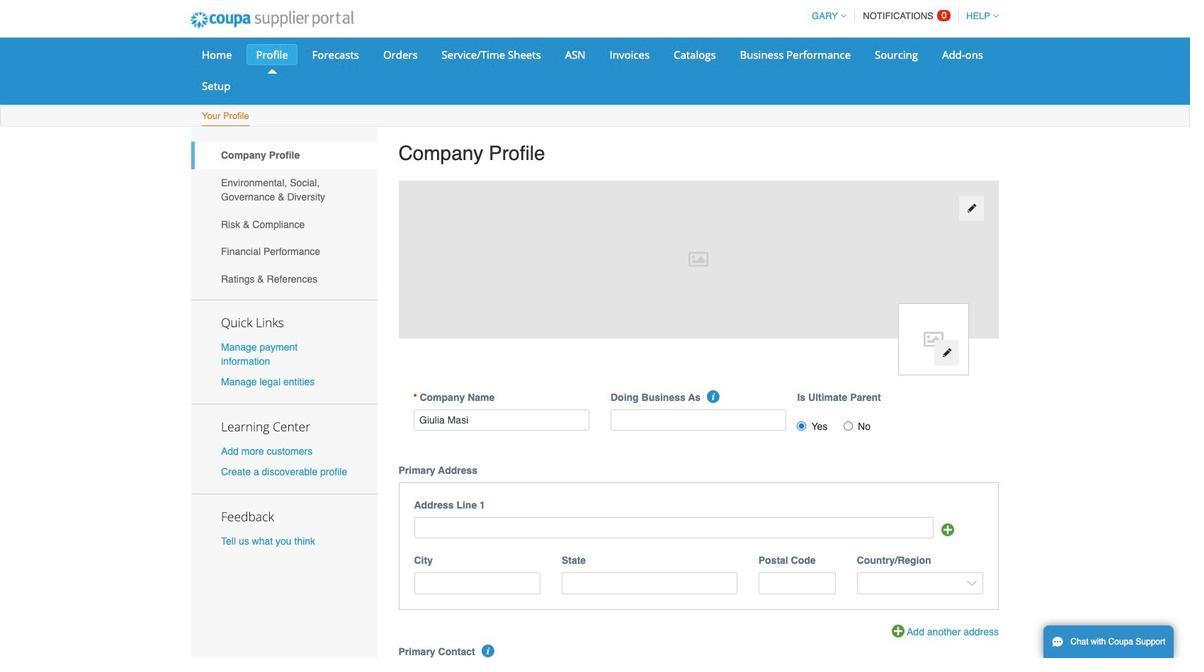 Task type: locate. For each thing, give the bounding box(es) containing it.
None radio
[[798, 421, 807, 431], [844, 421, 853, 431], [798, 421, 807, 431], [844, 421, 853, 431]]

1 vertical spatial change image image
[[942, 348, 952, 358]]

change image image
[[967, 204, 977, 213], [942, 348, 952, 358]]

None text field
[[413, 409, 590, 431], [611, 409, 787, 431], [414, 573, 541, 594], [759, 573, 836, 594], [413, 409, 590, 431], [611, 409, 787, 431], [414, 573, 541, 594], [759, 573, 836, 594]]

logo image
[[899, 303, 969, 375]]

0 horizontal spatial change image image
[[942, 348, 952, 358]]

0 vertical spatial change image image
[[967, 204, 977, 213]]

additional information image
[[707, 390, 720, 403]]

None text field
[[414, 517, 934, 539], [562, 573, 737, 594], [414, 517, 934, 539], [562, 573, 737, 594]]

navigation
[[806, 2, 999, 30]]

coupa supplier portal image
[[181, 2, 363, 38]]

1 horizontal spatial change image image
[[967, 204, 977, 213]]

background image
[[399, 180, 999, 338]]



Task type: describe. For each thing, give the bounding box(es) containing it.
add image
[[942, 524, 954, 537]]

additional information image
[[482, 645, 495, 658]]

change image image for background image
[[967, 204, 977, 213]]

change image image for logo
[[942, 348, 952, 358]]



Task type: vqa. For each thing, say whether or not it's contained in the screenshot.
CHANGE IMAGE corresponding to Logo
yes



